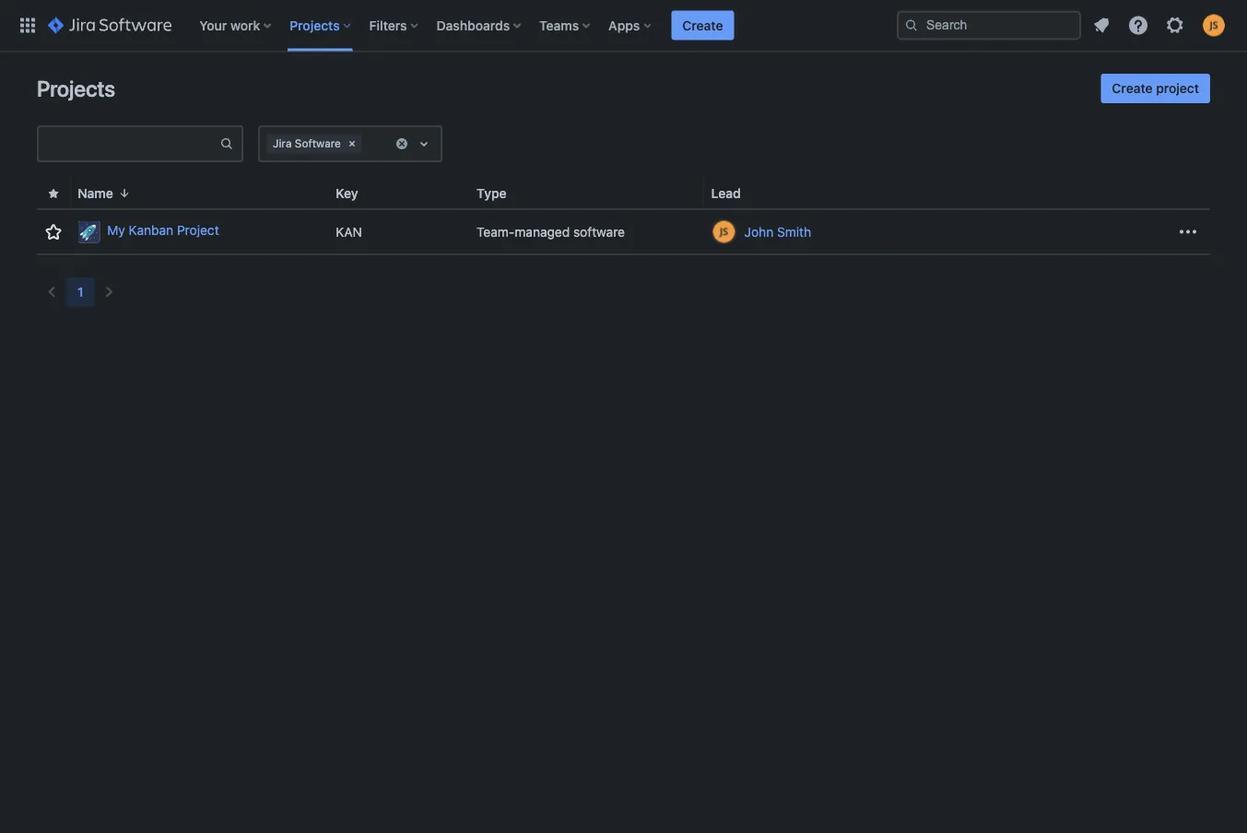 Task type: vqa. For each thing, say whether or not it's contained in the screenshot.
Go To Custom Fields
no



Task type: locate. For each thing, give the bounding box(es) containing it.
john smith link
[[745, 223, 812, 241]]

0 horizontal spatial projects
[[37, 76, 115, 101]]

teams
[[539, 18, 579, 33]]

software
[[573, 224, 625, 239]]

Search field
[[897, 11, 1081, 40]]

create project button
[[1101, 74, 1211, 103]]

clear image
[[345, 136, 359, 151]]

kan
[[336, 224, 362, 239]]

projects
[[290, 18, 340, 33], [37, 76, 115, 101]]

1 vertical spatial create
[[1112, 81, 1153, 96]]

appswitcher icon image
[[17, 14, 39, 36]]

filters button
[[364, 11, 426, 40]]

create right the apps dropdown button
[[683, 18, 723, 33]]

lead
[[711, 186, 741, 201]]

apps
[[609, 18, 640, 33]]

banner
[[0, 0, 1247, 52]]

projects right work
[[290, 18, 340, 33]]

jira
[[273, 137, 292, 150]]

dashboards
[[437, 18, 510, 33]]

john
[[745, 224, 774, 239]]

0 vertical spatial projects
[[290, 18, 340, 33]]

1 horizontal spatial projects
[[290, 18, 340, 33]]

primary element
[[11, 0, 897, 51]]

1 vertical spatial projects
[[37, 76, 115, 101]]

work
[[230, 18, 260, 33]]

filters
[[369, 18, 407, 33]]

projects button
[[284, 11, 358, 40]]

name button
[[70, 183, 139, 204]]

banner containing your work
[[0, 0, 1247, 52]]

project
[[1156, 81, 1199, 96]]

my
[[107, 223, 125, 238]]

projects down appswitcher icon
[[37, 76, 115, 101]]

create left project
[[1112, 81, 1153, 96]]

project
[[177, 223, 219, 238]]

your
[[199, 18, 227, 33]]

settings image
[[1164, 14, 1187, 36]]

apps button
[[603, 11, 659, 40]]

0 horizontal spatial create
[[683, 18, 723, 33]]

1 horizontal spatial create
[[1112, 81, 1153, 96]]

dashboards button
[[431, 11, 528, 40]]

type
[[477, 186, 507, 201]]

None text field
[[39, 131, 219, 157], [365, 135, 368, 153], [39, 131, 219, 157], [365, 135, 368, 153]]

create
[[683, 18, 723, 33], [1112, 81, 1153, 96]]

managed
[[515, 224, 570, 239]]

name
[[78, 186, 113, 201]]

1
[[77, 284, 84, 300]]

clear image
[[395, 136, 409, 151]]

0 vertical spatial create
[[683, 18, 723, 33]]

smith
[[777, 224, 812, 239]]

create inside button
[[683, 18, 723, 33]]

jira software image
[[48, 14, 172, 36], [48, 14, 172, 36]]

previous image
[[41, 281, 63, 303]]

create inside "button"
[[1112, 81, 1153, 96]]



Task type: describe. For each thing, give the bounding box(es) containing it.
more image
[[1177, 221, 1199, 243]]

your profile and settings image
[[1203, 14, 1225, 36]]

your work button
[[194, 11, 279, 40]]

your work
[[199, 18, 260, 33]]

star my kanban project image
[[43, 221, 65, 243]]

create for create
[[683, 18, 723, 33]]

john smith
[[745, 224, 812, 239]]

open image
[[413, 133, 435, 155]]

create project
[[1112, 81, 1199, 96]]

team-managed software
[[477, 224, 625, 239]]

software
[[295, 137, 341, 150]]

create for create project
[[1112, 81, 1153, 96]]

projects inside dropdown button
[[290, 18, 340, 33]]

search image
[[904, 18, 919, 33]]

1 button
[[66, 278, 95, 307]]

key
[[336, 186, 358, 201]]

create button
[[671, 11, 734, 40]]

next image
[[98, 281, 120, 303]]

teams button
[[534, 11, 598, 40]]

help image
[[1128, 14, 1150, 36]]

notifications image
[[1091, 14, 1113, 36]]

lead button
[[704, 183, 763, 204]]

key button
[[329, 183, 380, 204]]

my kanban project link
[[78, 221, 321, 243]]

my kanban project
[[107, 223, 219, 238]]

kanban
[[129, 223, 173, 238]]

team-
[[477, 224, 515, 239]]

jira software
[[273, 137, 341, 150]]



